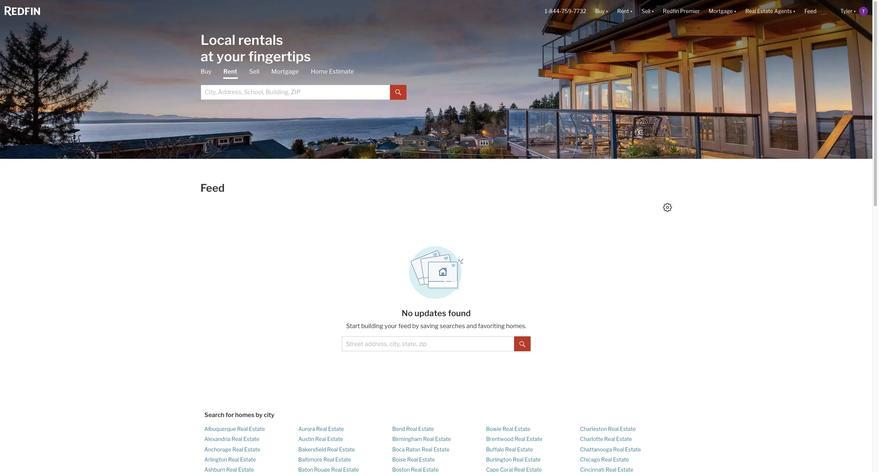 Task type: describe. For each thing, give the bounding box(es) containing it.
fingertips
[[249, 48, 311, 65]]

feed inside button
[[805, 8, 817, 14]]

and
[[467, 323, 477, 330]]

birmingham real estate link
[[392, 436, 451, 443]]

baltimore real estate link
[[299, 457, 351, 463]]

buy link
[[201, 68, 212, 76]]

austin
[[299, 436, 314, 443]]

estate for aurora real estate
[[328, 426, 344, 433]]

estate for boise real estate
[[419, 457, 435, 463]]

759-
[[562, 8, 574, 14]]

tyler
[[841, 8, 853, 14]]

rent for rent ▾
[[618, 8, 629, 14]]

boca
[[392, 447, 405, 453]]

bakersfield real estate link
[[299, 447, 355, 453]]

mortgage for mortgage
[[272, 68, 299, 75]]

1 horizontal spatial by
[[413, 323, 419, 330]]

estate for chattanooga real estate
[[625, 447, 641, 453]]

alexandria real estate link
[[205, 436, 260, 443]]

anchorage real estate link
[[205, 447, 260, 453]]

estate for albuquerque real estate
[[249, 426, 265, 433]]

estate for alexandria real estate
[[244, 436, 260, 443]]

start building your feed by saving searches and favoriting homes.
[[346, 323, 527, 330]]

bakersfield real estate
[[299, 447, 355, 453]]

estimate
[[329, 68, 354, 75]]

city
[[264, 412, 275, 419]]

estate for birmingham real estate
[[435, 436, 451, 443]]

aurora real estate link
[[299, 426, 344, 433]]

estate for buffalo real estate
[[517, 447, 533, 453]]

rentals
[[238, 32, 283, 48]]

chattanooga real estate link
[[580, 447, 641, 453]]

no
[[402, 309, 413, 318]]

real for buffalo real estate
[[506, 447, 516, 453]]

building
[[361, 323, 383, 330]]

charleston real estate link
[[580, 426, 636, 433]]

chicago real estate link
[[580, 457, 629, 463]]

charleston
[[580, 426, 607, 433]]

844-
[[550, 8, 562, 14]]

▾ inside dropdown button
[[794, 8, 796, 14]]

bend real estate link
[[392, 426, 434, 433]]

real for aurora real estate
[[316, 426, 327, 433]]

rent ▾ button
[[613, 0, 637, 22]]

estate for charlotte real estate
[[617, 436, 632, 443]]

estate for burlington real estate
[[525, 457, 541, 463]]

brentwood real estate
[[486, 436, 543, 443]]

1-
[[545, 8, 550, 14]]

feed
[[399, 323, 411, 330]]

▾ for rent ▾
[[631, 8, 633, 14]]

raton
[[406, 447, 421, 453]]

alexandria real estate
[[205, 436, 260, 443]]

tab list containing buy
[[201, 68, 407, 100]]

saving
[[421, 323, 439, 330]]

estate for austin real estate
[[327, 436, 343, 443]]

real for charlotte real estate
[[605, 436, 615, 443]]

mortgage ▾
[[709, 8, 737, 14]]

real for anchorage real estate
[[233, 447, 243, 453]]

rent ▾
[[618, 8, 633, 14]]

real for bend real estate
[[407, 426, 417, 433]]

0 horizontal spatial feed
[[201, 182, 225, 195]]

sell ▾ button
[[637, 0, 659, 22]]

chattanooga real estate
[[580, 447, 641, 453]]

redfin premier button
[[659, 0, 705, 22]]

mortgage ▾ button
[[709, 0, 737, 22]]

birmingham real estate
[[392, 436, 451, 443]]

sell ▾
[[642, 8, 654, 14]]

real for albuquerque real estate
[[237, 426, 248, 433]]

austin real estate
[[299, 436, 343, 443]]

boise
[[392, 457, 406, 463]]

favoriting
[[478, 323, 505, 330]]

rent for rent
[[224, 68, 237, 75]]

boise real estate link
[[392, 457, 435, 463]]

1-844-759-7732
[[545, 8, 587, 14]]

7732
[[574, 8, 587, 14]]

bend
[[392, 426, 405, 433]]

▾ for tyler ▾
[[854, 8, 857, 14]]

real for charleston real estate
[[608, 426, 619, 433]]

estate for charleston real estate
[[620, 426, 636, 433]]

buffalo real estate link
[[486, 447, 533, 453]]

estate for chicago real estate
[[614, 457, 629, 463]]

▾ for buy ▾
[[606, 8, 609, 14]]

chattanooga
[[580, 447, 612, 453]]

rent ▾ button
[[618, 0, 633, 22]]

anchorage real estate
[[205, 447, 260, 453]]

buffalo real estate
[[486, 447, 533, 453]]

real down birmingham real estate link at the bottom of the page
[[422, 447, 433, 453]]

bowie real estate
[[486, 426, 531, 433]]

baltimore
[[299, 457, 322, 463]]

buy ▾ button
[[591, 0, 613, 22]]

home estimate link
[[311, 68, 354, 76]]

your inside local rentals at your fingertips
[[217, 48, 246, 65]]

estate down birmingham real estate link at the bottom of the page
[[434, 447, 450, 453]]

real inside dropdown button
[[746, 8, 757, 14]]

home estimate
[[311, 68, 354, 75]]

real for burlington real estate
[[513, 457, 524, 463]]



Task type: vqa. For each thing, say whether or not it's contained in the screenshot.
the (469) 336-3524
no



Task type: locate. For each thing, give the bounding box(es) containing it.
no updates found
[[402, 309, 471, 318]]

real right mortgage ▾
[[746, 8, 757, 14]]

0 vertical spatial sell
[[642, 8, 651, 14]]

1 vertical spatial rent
[[224, 68, 237, 75]]

updates
[[415, 309, 447, 318]]

estate for baltimore real estate
[[335, 457, 351, 463]]

bakersfield
[[299, 447, 326, 453]]

local
[[201, 32, 236, 48]]

estate up charlotte real estate
[[620, 426, 636, 433]]

1-844-759-7732 link
[[545, 8, 587, 14]]

bowie real estate link
[[486, 426, 531, 433]]

agents
[[775, 8, 793, 14]]

your up rent "link" at top
[[217, 48, 246, 65]]

at
[[201, 48, 214, 65]]

mortgage
[[709, 8, 733, 14], [272, 68, 299, 75]]

bowie
[[486, 426, 502, 433]]

user photo image
[[860, 7, 869, 16]]

feed button
[[801, 0, 836, 22]]

real estate agents ▾ button
[[741, 0, 801, 22]]

1 vertical spatial your
[[385, 323, 397, 330]]

buy
[[596, 8, 605, 14], [201, 68, 212, 75]]

0 vertical spatial rent
[[618, 8, 629, 14]]

aurora
[[299, 426, 315, 433]]

2 ▾ from the left
[[631, 8, 633, 14]]

by
[[413, 323, 419, 330], [256, 412, 263, 419]]

sell down local rentals at your fingertips
[[249, 68, 260, 75]]

0 vertical spatial submit search image
[[395, 90, 401, 96]]

estate up buffalo real estate link
[[527, 436, 543, 443]]

charleston real estate
[[580, 426, 636, 433]]

burlington
[[486, 457, 512, 463]]

real down "chattanooga real estate" link
[[602, 457, 612, 463]]

real estate agents ▾ link
[[746, 0, 796, 22]]

boise real estate
[[392, 457, 435, 463]]

1 horizontal spatial buy
[[596, 8, 605, 14]]

3 ▾ from the left
[[652, 8, 654, 14]]

mortgage link
[[272, 68, 299, 76]]

buy down at
[[201, 68, 212, 75]]

▾ left redfin
[[652, 8, 654, 14]]

buy right the 7732
[[596, 8, 605, 14]]

submit search image inside 'tab list'
[[395, 90, 401, 96]]

real for austin real estate
[[315, 436, 326, 443]]

▾ left real estate agents ▾
[[734, 8, 737, 14]]

submit search image for 'street address, city, state, zip' search field
[[520, 342, 526, 348]]

real for arlington real estate
[[228, 457, 239, 463]]

sell for sell ▾
[[642, 8, 651, 14]]

estate inside dropdown button
[[758, 8, 774, 14]]

homes.
[[506, 323, 527, 330]]

feed
[[805, 8, 817, 14], [201, 182, 225, 195]]

estate up brentwood real estate
[[515, 426, 531, 433]]

estate up birmingham real estate link at the bottom of the page
[[418, 426, 434, 433]]

estate down charlotte real estate
[[625, 447, 641, 453]]

real up brentwood real estate link
[[503, 426, 514, 433]]

estate up boca raton real estate link
[[435, 436, 451, 443]]

sell
[[642, 8, 651, 14], [249, 68, 260, 75]]

estate down albuquerque real estate link
[[244, 436, 260, 443]]

0 horizontal spatial your
[[217, 48, 246, 65]]

0 horizontal spatial by
[[256, 412, 263, 419]]

real down charlotte real estate
[[614, 447, 624, 453]]

real down aurora real estate link
[[315, 436, 326, 443]]

alexandria
[[205, 436, 231, 443]]

start
[[346, 323, 360, 330]]

mortgage inside dropdown button
[[709, 8, 733, 14]]

albuquerque real estate link
[[205, 426, 265, 433]]

redfin
[[663, 8, 679, 14]]

1 horizontal spatial rent
[[618, 8, 629, 14]]

1 horizontal spatial sell
[[642, 8, 651, 14]]

estate down brentwood real estate
[[517, 447, 533, 453]]

searches
[[440, 323, 465, 330]]

0 horizontal spatial submit search image
[[395, 90, 401, 96]]

albuquerque real estate
[[205, 426, 265, 433]]

rent right buy ▾
[[618, 8, 629, 14]]

1 vertical spatial feed
[[201, 182, 225, 195]]

real for chicago real estate
[[602, 457, 612, 463]]

real down albuquerque real estate link
[[232, 436, 243, 443]]

rent left sell link
[[224, 68, 237, 75]]

estate down alexandria real estate link
[[244, 447, 260, 453]]

▾ for mortgage ▾
[[734, 8, 737, 14]]

1 vertical spatial mortgage
[[272, 68, 299, 75]]

estate down anchorage real estate
[[240, 457, 256, 463]]

buy for buy
[[201, 68, 212, 75]]

0 vertical spatial mortgage
[[709, 8, 733, 14]]

brentwood
[[486, 436, 514, 443]]

6 ▾ from the left
[[854, 8, 857, 14]]

▾ left sell ▾
[[631, 8, 633, 14]]

chicago real estate
[[580, 457, 629, 463]]

estate for brentwood real estate
[[527, 436, 543, 443]]

estate down chattanooga real estate
[[614, 457, 629, 463]]

bend real estate
[[392, 426, 434, 433]]

sell ▾ button
[[642, 0, 654, 22]]

by right feed
[[413, 323, 419, 330]]

▾ left rent ▾
[[606, 8, 609, 14]]

mortgage ▾ button
[[705, 0, 741, 22]]

real up austin real estate link
[[316, 426, 327, 433]]

search
[[205, 412, 225, 419]]

your left feed
[[385, 323, 397, 330]]

mortgage inside 'tab list'
[[272, 68, 299, 75]]

▾ right tyler
[[854, 8, 857, 14]]

estate up chattanooga real estate
[[617, 436, 632, 443]]

City, Address, School, Building, ZIP search field
[[201, 85, 390, 100]]

estate down homes
[[249, 426, 265, 433]]

aurora real estate
[[299, 426, 344, 433]]

homes
[[235, 412, 255, 419]]

4 ▾ from the left
[[734, 8, 737, 14]]

buffalo
[[486, 447, 504, 453]]

1 vertical spatial submit search image
[[520, 342, 526, 348]]

boca raton real estate link
[[392, 447, 450, 453]]

0 vertical spatial feed
[[805, 8, 817, 14]]

real up "chattanooga real estate" link
[[605, 436, 615, 443]]

0 vertical spatial by
[[413, 323, 419, 330]]

real up birmingham
[[407, 426, 417, 433]]

real for alexandria real estate
[[232, 436, 243, 443]]

5 ▾ from the left
[[794, 8, 796, 14]]

arlington real estate
[[205, 457, 256, 463]]

1 vertical spatial by
[[256, 412, 263, 419]]

boca raton real estate
[[392, 447, 450, 453]]

estate for anchorage real estate
[[244, 447, 260, 453]]

for
[[226, 412, 234, 419]]

0 horizontal spatial rent
[[224, 68, 237, 75]]

mortgage down the fingertips on the top of the page
[[272, 68, 299, 75]]

local rentals at your fingertips
[[201, 32, 311, 65]]

sell inside dropdown button
[[642, 8, 651, 14]]

1 vertical spatial buy
[[201, 68, 212, 75]]

charlotte
[[580, 436, 604, 443]]

mortgage for mortgage ▾
[[709, 8, 733, 14]]

1 horizontal spatial your
[[385, 323, 397, 330]]

brentwood real estate link
[[486, 436, 543, 443]]

▾ for sell ▾
[[652, 8, 654, 14]]

real estate agents ▾
[[746, 8, 796, 14]]

redfin premier
[[663, 8, 700, 14]]

0 vertical spatial buy
[[596, 8, 605, 14]]

real up charlotte real estate
[[608, 426, 619, 433]]

buy for buy ▾
[[596, 8, 605, 14]]

0 vertical spatial your
[[217, 48, 246, 65]]

real down anchorage real estate
[[228, 457, 239, 463]]

real down bakersfield real estate
[[324, 457, 334, 463]]

charlotte real estate
[[580, 436, 632, 443]]

real for bowie real estate
[[503, 426, 514, 433]]

rent inside rent ▾ dropdown button
[[618, 8, 629, 14]]

tyler ▾
[[841, 8, 857, 14]]

sell link
[[249, 68, 260, 76]]

mortgage right premier
[[709, 8, 733, 14]]

real down homes
[[237, 426, 248, 433]]

Street address, city, state, zip search field
[[342, 337, 514, 352]]

by left city
[[256, 412, 263, 419]]

real for brentwood real estate
[[515, 436, 526, 443]]

0 horizontal spatial buy
[[201, 68, 212, 75]]

estate up austin real estate link
[[328, 426, 344, 433]]

estate down buffalo real estate link
[[525, 457, 541, 463]]

1 vertical spatial sell
[[249, 68, 260, 75]]

0 horizontal spatial mortgage
[[272, 68, 299, 75]]

home
[[311, 68, 328, 75]]

real for bakersfield real estate
[[327, 447, 338, 453]]

tab list
[[201, 68, 407, 100]]

0 horizontal spatial sell
[[249, 68, 260, 75]]

estate for bakersfield real estate
[[339, 447, 355, 453]]

sell inside 'tab list'
[[249, 68, 260, 75]]

arlington
[[205, 457, 227, 463]]

submit search image for city, address, school, building, zip search field
[[395, 90, 401, 96]]

real up buffalo real estate link
[[515, 436, 526, 443]]

estate for bowie real estate
[[515, 426, 531, 433]]

real up baltimore real estate link
[[327, 447, 338, 453]]

buy ▾
[[596, 8, 609, 14]]

rent link
[[224, 68, 237, 79]]

your
[[217, 48, 246, 65], [385, 323, 397, 330]]

real for boise real estate
[[407, 457, 418, 463]]

burlington real estate
[[486, 457, 541, 463]]

real down alexandria real estate link
[[233, 447, 243, 453]]

1 horizontal spatial submit search image
[[520, 342, 526, 348]]

real up boca raton real estate link
[[423, 436, 434, 443]]

estate up bakersfield real estate link
[[327, 436, 343, 443]]

estate down boca raton real estate
[[419, 457, 435, 463]]

buy inside dropdown button
[[596, 8, 605, 14]]

1 horizontal spatial mortgage
[[709, 8, 733, 14]]

estate for arlington real estate
[[240, 457, 256, 463]]

submit search image
[[395, 90, 401, 96], [520, 342, 526, 348]]

▾ right agents
[[794, 8, 796, 14]]

albuquerque
[[205, 426, 236, 433]]

estate down bakersfield real estate
[[335, 457, 351, 463]]

1 ▾ from the left
[[606, 8, 609, 14]]

sell right rent ▾
[[642, 8, 651, 14]]

real for birmingham real estate
[[423, 436, 434, 443]]

real down buffalo real estate link
[[513, 457, 524, 463]]

baltimore real estate
[[299, 457, 351, 463]]

burlington real estate link
[[486, 457, 541, 463]]

premier
[[681, 8, 700, 14]]

buy ▾ button
[[596, 0, 609, 22]]

estate
[[758, 8, 774, 14], [249, 426, 265, 433], [328, 426, 344, 433], [418, 426, 434, 433], [515, 426, 531, 433], [620, 426, 636, 433], [244, 436, 260, 443], [327, 436, 343, 443], [435, 436, 451, 443], [527, 436, 543, 443], [617, 436, 632, 443], [244, 447, 260, 453], [339, 447, 355, 453], [434, 447, 450, 453], [517, 447, 533, 453], [625, 447, 641, 453], [240, 457, 256, 463], [335, 457, 351, 463], [419, 457, 435, 463], [525, 457, 541, 463], [614, 457, 629, 463]]

real for baltimore real estate
[[324, 457, 334, 463]]

sell for sell
[[249, 68, 260, 75]]

estate for bend real estate
[[418, 426, 434, 433]]

search for homes by city
[[205, 412, 275, 419]]

birmingham
[[392, 436, 422, 443]]

real for chattanooga real estate
[[614, 447, 624, 453]]

anchorage
[[205, 447, 231, 453]]

estate left agents
[[758, 8, 774, 14]]

real up burlington real estate link
[[506, 447, 516, 453]]

1 horizontal spatial feed
[[805, 8, 817, 14]]

estate up baltimore real estate on the bottom left of page
[[339, 447, 355, 453]]

chicago
[[580, 457, 600, 463]]

real down the raton
[[407, 457, 418, 463]]



